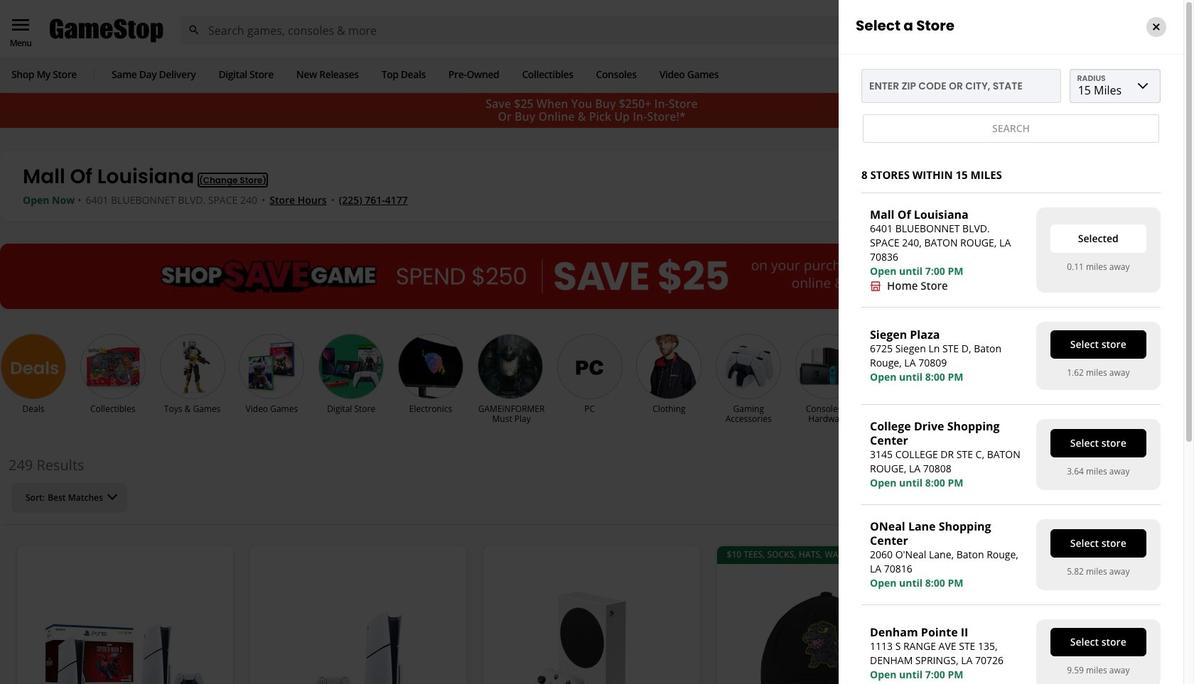 Task type: describe. For each thing, give the bounding box(es) containing it.
Find items from this store field
[[983, 169, 1161, 203]]

Search games, consoles & more search field
[[208, 16, 865, 45]]



Task type: locate. For each thing, give the bounding box(es) containing it.
gamestop image
[[50, 17, 163, 44]]

None search field
[[180, 16, 891, 45]]

None text field
[[861, 69, 1061, 103]]

search icon image
[[991, 179, 1006, 193]]



Task type: vqa. For each thing, say whether or not it's contained in the screenshot.
RETURNS ICON
no



